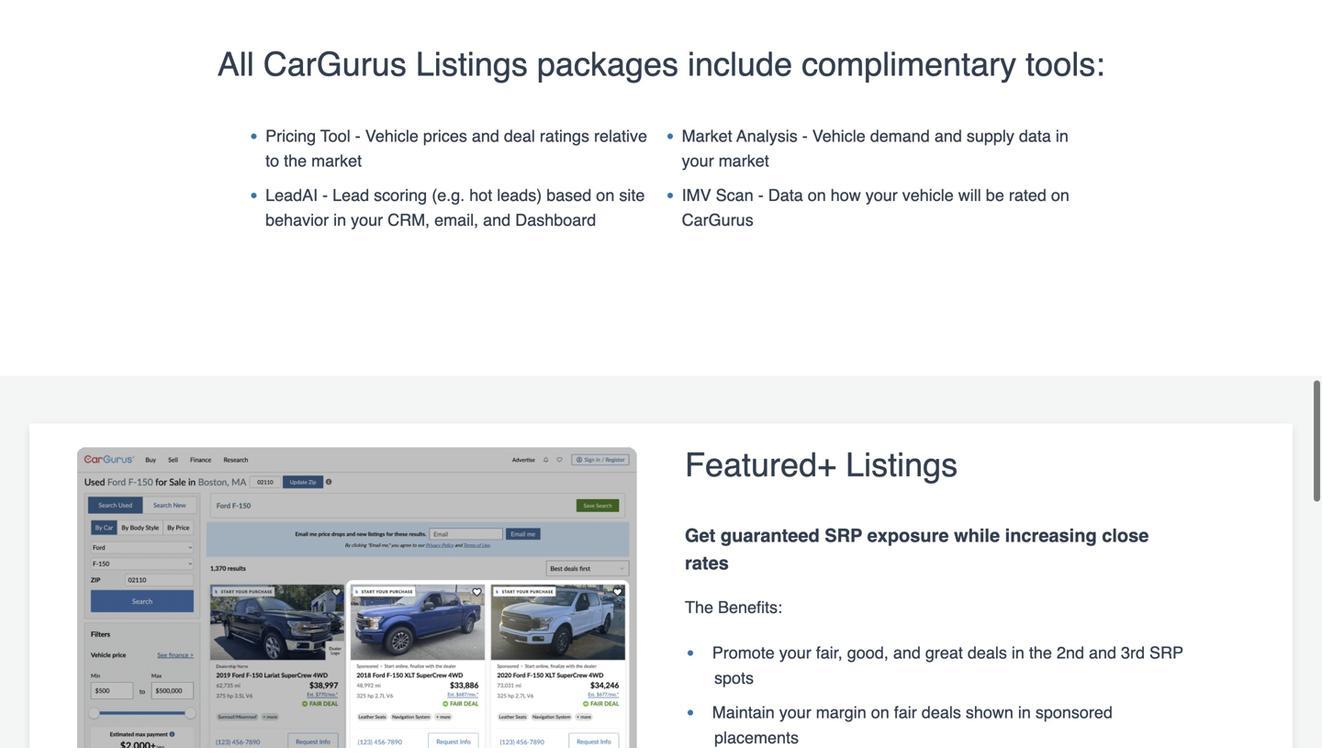 Task type: describe. For each thing, give the bounding box(es) containing it.
great
[[926, 644, 963, 663]]

on left "how"
[[808, 186, 826, 205]]

- for pricing
[[355, 127, 361, 145]]

all cargurus listings packages include complimentary tools:
[[217, 46, 1105, 84]]

exposure
[[867, 525, 949, 547]]

vehicle for demand
[[812, 127, 866, 145]]

your inside imv scan - data on how your vehicle will be rated on cargurus
[[866, 186, 898, 205]]

cargurus inside imv scan - data on how your vehicle will be rated on cargurus
[[682, 211, 754, 230]]

market
[[682, 127, 733, 145]]

imv scan - data on how your vehicle will be rated on cargurus
[[682, 186, 1070, 230]]

deal
[[504, 127, 535, 145]]

site
[[619, 186, 645, 205]]

2nd
[[1057, 644, 1085, 663]]

placements
[[714, 729, 799, 748]]

srp inside promote your fair, good, and great deals in the 2nd and 3rd srp spots
[[1150, 644, 1184, 663]]

analysis
[[737, 127, 798, 145]]

rated
[[1009, 186, 1047, 205]]

vehicle for prices
[[365, 127, 419, 145]]

demand
[[870, 127, 930, 145]]

all
[[217, 46, 254, 84]]

maintain your margin on fair deals shown in sponsored placements
[[712, 704, 1113, 748]]

and left great
[[893, 644, 921, 663]]

data
[[768, 186, 803, 205]]

market inside the market analysis - vehicle demand and supply data in your market
[[719, 151, 769, 170]]

while
[[954, 525, 1000, 547]]

1 horizontal spatial listings
[[846, 446, 958, 484]]

the inside pricing tool - vehicle prices and deal ratings relative to the market
[[284, 151, 307, 170]]

prices
[[423, 127, 467, 145]]

to
[[265, 151, 279, 170]]

dashboard
[[515, 211, 596, 230]]

- inside leadai - lead scoring (e.g. hot leads) based on site behavior in your crm, email, and dashboard
[[322, 186, 328, 205]]

rates
[[685, 553, 729, 574]]

in inside the maintain your margin on fair deals shown in sponsored placements
[[1018, 704, 1031, 722]]

fair
[[894, 704, 917, 722]]

and inside pricing tool - vehicle prices and deal ratings relative to the market
[[472, 127, 499, 145]]

guaranteed
[[721, 525, 820, 547]]

featured+
[[685, 446, 837, 484]]

vehicle
[[903, 186, 954, 205]]

good,
[[847, 644, 889, 663]]

increasing
[[1005, 525, 1097, 547]]

and left 3rd
[[1089, 644, 1117, 663]]

behavior
[[265, 211, 329, 230]]

data
[[1019, 127, 1051, 145]]

be
[[986, 186, 1005, 205]]

srp inside get guaranteed srp exposure while increasing close rates
[[825, 525, 863, 547]]

your inside the maintain your margin on fair deals shown in sponsored placements
[[779, 704, 812, 722]]

the benefits:
[[685, 598, 782, 617]]

sponsored
[[1036, 704, 1113, 722]]

0 vertical spatial cargurus
[[263, 46, 407, 84]]

ratings
[[540, 127, 590, 145]]

benefits:
[[718, 598, 782, 617]]

leadai
[[265, 186, 318, 205]]

pricing
[[265, 127, 316, 145]]

leadai - lead scoring (e.g. hot leads) based on site behavior in your crm, email, and dashboard
[[265, 186, 645, 230]]

how
[[831, 186, 861, 205]]

on inside the maintain your margin on fair deals shown in sponsored placements
[[871, 704, 890, 722]]

fair,
[[816, 644, 843, 663]]



Task type: locate. For each thing, give the bounding box(es) containing it.
will
[[959, 186, 982, 205]]

your right "how"
[[866, 186, 898, 205]]

-
[[355, 127, 361, 145], [802, 127, 808, 145], [322, 186, 328, 205], [758, 186, 764, 205]]

- inside the market analysis - vehicle demand and supply data in your market
[[802, 127, 808, 145]]

your left margin
[[779, 704, 812, 722]]

- right 'analysis'
[[802, 127, 808, 145]]

listings up exposure
[[846, 446, 958, 484]]

pricing tool - vehicle prices and deal ratings relative to the market
[[265, 127, 647, 170]]

scoring
[[374, 186, 427, 205]]

vehicle
[[365, 127, 419, 145], [812, 127, 866, 145]]

tools:
[[1026, 46, 1105, 84]]

your inside the market analysis - vehicle demand and supply data in your market
[[682, 151, 714, 170]]

market down 'analysis'
[[719, 151, 769, 170]]

supply
[[967, 127, 1015, 145]]

deals right great
[[968, 644, 1007, 663]]

0 horizontal spatial srp
[[825, 525, 863, 547]]

and left deal
[[472, 127, 499, 145]]

promote
[[712, 644, 775, 663]]

srp right 3rd
[[1150, 644, 1184, 663]]

in inside the market analysis - vehicle demand and supply data in your market
[[1056, 127, 1069, 145]]

maintain
[[712, 704, 775, 722]]

your left fair,
[[779, 644, 812, 663]]

market
[[311, 151, 362, 170], [719, 151, 769, 170]]

the
[[685, 598, 714, 617]]

scan
[[716, 186, 754, 205]]

- right tool
[[355, 127, 361, 145]]

shown
[[966, 704, 1014, 722]]

- inside imv scan - data on how your vehicle will be rated on cargurus
[[758, 186, 764, 205]]

0 vertical spatial deals
[[968, 644, 1007, 663]]

1 horizontal spatial deals
[[968, 644, 1007, 663]]

your
[[682, 151, 714, 170], [866, 186, 898, 205], [351, 211, 383, 230], [779, 644, 812, 663], [779, 704, 812, 722]]

on right rated
[[1051, 186, 1070, 205]]

get
[[685, 525, 716, 547]]

spots
[[714, 669, 754, 688]]

and down hot
[[483, 211, 511, 230]]

your inside promote your fair, good, and great deals in the 2nd and 3rd srp spots
[[779, 644, 812, 663]]

cargurus
[[263, 46, 407, 84], [682, 211, 754, 230]]

0 vertical spatial listings
[[416, 46, 528, 84]]

1 vehicle from the left
[[365, 127, 419, 145]]

promote your fair, good, and great deals in the 2nd and 3rd srp spots
[[712, 644, 1184, 688]]

crm,
[[388, 211, 430, 230]]

listings up prices
[[416, 46, 528, 84]]

0 vertical spatial srp
[[825, 525, 863, 547]]

0 horizontal spatial listings
[[416, 46, 528, 84]]

vehicle up "how"
[[812, 127, 866, 145]]

and inside leadai - lead scoring (e.g. hot leads) based on site behavior in your crm, email, and dashboard
[[483, 211, 511, 230]]

0 horizontal spatial market
[[311, 151, 362, 170]]

in down lead
[[333, 211, 346, 230]]

listings
[[416, 46, 528, 84], [846, 446, 958, 484]]

market inside pricing tool - vehicle prices and deal ratings relative to the market
[[311, 151, 362, 170]]

0 horizontal spatial the
[[284, 151, 307, 170]]

srp
[[825, 525, 863, 547], [1150, 644, 1184, 663]]

email,
[[435, 211, 479, 230]]

relative
[[594, 127, 647, 145]]

tool
[[320, 127, 351, 145]]

your down lead
[[351, 211, 383, 230]]

on inside leadai - lead scoring (e.g. hot leads) based on site behavior in your crm, email, and dashboard
[[596, 186, 615, 205]]

2 vehicle from the left
[[812, 127, 866, 145]]

complimentary
[[802, 46, 1017, 84]]

in right data
[[1056, 127, 1069, 145]]

srp left exposure
[[825, 525, 863, 547]]

in
[[1056, 127, 1069, 145], [333, 211, 346, 230], [1012, 644, 1025, 663], [1018, 704, 1031, 722]]

1 vertical spatial the
[[1029, 644, 1052, 663]]

leads)
[[497, 186, 542, 205]]

in right the 'shown'
[[1018, 704, 1031, 722]]

1 vertical spatial srp
[[1150, 644, 1184, 663]]

featured+ tiles image
[[77, 446, 637, 748]]

- left lead
[[322, 186, 328, 205]]

vehicle inside pricing tool - vehicle prices and deal ratings relative to the market
[[365, 127, 419, 145]]

based
[[547, 186, 592, 205]]

2 market from the left
[[719, 151, 769, 170]]

0 vertical spatial the
[[284, 151, 307, 170]]

3rd
[[1121, 644, 1145, 663]]

0 horizontal spatial cargurus
[[263, 46, 407, 84]]

in left 2nd
[[1012, 644, 1025, 663]]

0 horizontal spatial deals
[[922, 704, 961, 722]]

0 horizontal spatial vehicle
[[365, 127, 419, 145]]

1 horizontal spatial market
[[719, 151, 769, 170]]

in inside leadai - lead scoring (e.g. hot leads) based on site behavior in your crm, email, and dashboard
[[333, 211, 346, 230]]

margin
[[816, 704, 867, 722]]

(e.g.
[[432, 186, 465, 205]]

deals inside promote your fair, good, and great deals in the 2nd and 3rd srp spots
[[968, 644, 1007, 663]]

on left site
[[596, 186, 615, 205]]

and left supply
[[935, 127, 962, 145]]

deals right fair
[[922, 704, 961, 722]]

vehicle left prices
[[365, 127, 419, 145]]

1 horizontal spatial vehicle
[[812, 127, 866, 145]]

lead
[[333, 186, 369, 205]]

1 vertical spatial cargurus
[[682, 211, 754, 230]]

deals inside the maintain your margin on fair deals shown in sponsored placements
[[922, 704, 961, 722]]

hot
[[469, 186, 492, 205]]

and
[[472, 127, 499, 145], [935, 127, 962, 145], [483, 211, 511, 230], [893, 644, 921, 663], [1089, 644, 1117, 663]]

market down tool
[[311, 151, 362, 170]]

close
[[1102, 525, 1149, 547]]

your inside leadai - lead scoring (e.g. hot leads) based on site behavior in your crm, email, and dashboard
[[351, 211, 383, 230]]

cargurus down scan
[[682, 211, 754, 230]]

the inside promote your fair, good, and great deals in the 2nd and 3rd srp spots
[[1029, 644, 1052, 663]]

- for imv
[[758, 186, 764, 205]]

deals
[[968, 644, 1007, 663], [922, 704, 961, 722]]

- for market
[[802, 127, 808, 145]]

- left "data"
[[758, 186, 764, 205]]

1 market from the left
[[311, 151, 362, 170]]

in inside promote your fair, good, and great deals in the 2nd and 3rd srp spots
[[1012, 644, 1025, 663]]

cargurus up tool
[[263, 46, 407, 84]]

imv
[[682, 186, 711, 205]]

get guaranteed srp exposure while increasing close rates
[[685, 525, 1149, 574]]

your down market
[[682, 151, 714, 170]]

on
[[596, 186, 615, 205], [808, 186, 826, 205], [1051, 186, 1070, 205], [871, 704, 890, 722]]

1 horizontal spatial srp
[[1150, 644, 1184, 663]]

packages
[[537, 46, 679, 84]]

1 horizontal spatial the
[[1029, 644, 1052, 663]]

1 vertical spatial listings
[[846, 446, 958, 484]]

the
[[284, 151, 307, 170], [1029, 644, 1052, 663]]

1 vertical spatial deals
[[922, 704, 961, 722]]

include
[[688, 46, 793, 84]]

market analysis - vehicle demand and supply data in your market
[[682, 127, 1069, 170]]

the right 'to' at top
[[284, 151, 307, 170]]

- inside pricing tool - vehicle prices and deal ratings relative to the market
[[355, 127, 361, 145]]

1 horizontal spatial cargurus
[[682, 211, 754, 230]]

featured+ listings
[[685, 446, 958, 484]]

on left fair
[[871, 704, 890, 722]]

the left 2nd
[[1029, 644, 1052, 663]]

and inside the market analysis - vehicle demand and supply data in your market
[[935, 127, 962, 145]]

vehicle inside the market analysis - vehicle demand and supply data in your market
[[812, 127, 866, 145]]



Task type: vqa. For each thing, say whether or not it's contained in the screenshot.
"|"
no



